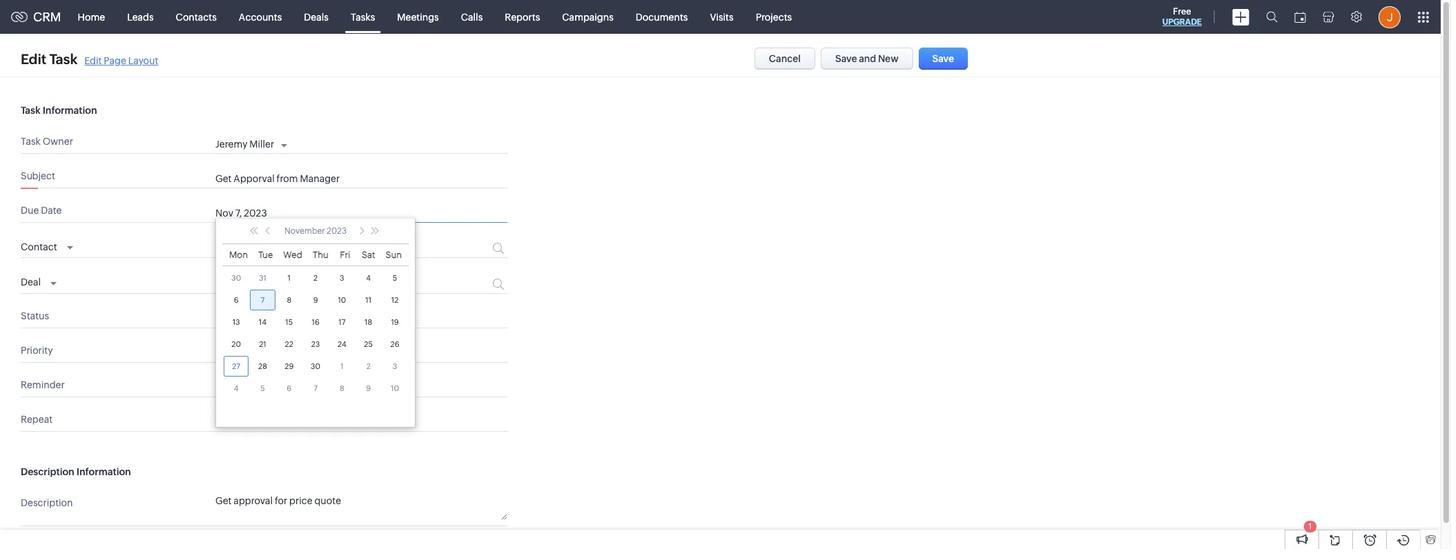 Task type: vqa. For each thing, say whether or not it's contained in the screenshot.


Task type: describe. For each thing, give the bounding box(es) containing it.
projects
[[756, 11, 792, 22]]

28
[[258, 362, 267, 371]]

meetings link
[[386, 0, 450, 33]]

sat
[[362, 250, 375, 260]]

contacts link
[[165, 0, 228, 33]]

deals
[[304, 11, 329, 22]]

miller
[[249, 139, 274, 150]]

contact
[[21, 241, 57, 253]]

0 vertical spatial 8
[[287, 296, 292, 304]]

13
[[232, 318, 240, 327]]

task owner
[[21, 136, 73, 147]]

31
[[259, 274, 267, 282]]

Deal field
[[21, 273, 57, 290]]

task information
[[21, 105, 97, 116]]

Get approval for price quote text field
[[215, 495, 508, 520]]

jeremy
[[215, 139, 248, 150]]

search element
[[1258, 0, 1286, 34]]

tasks
[[351, 11, 375, 22]]

free upgrade
[[1163, 6, 1202, 27]]

0 vertical spatial 9
[[313, 296, 318, 304]]

edit task edit page layout
[[21, 51, 158, 67]]

home link
[[67, 0, 116, 33]]

16
[[312, 318, 320, 327]]

visits
[[710, 11, 734, 22]]

owner
[[43, 136, 73, 147]]

0 horizontal spatial edit
[[21, 51, 46, 67]]

description for description information
[[21, 467, 74, 478]]

accounts
[[239, 11, 282, 22]]

0 horizontal spatial 3
[[340, 274, 344, 282]]

tue
[[258, 250, 273, 260]]

upgrade
[[1163, 17, 1202, 27]]

november 2023
[[285, 226, 347, 236]]

description for description
[[21, 498, 73, 509]]

1 horizontal spatial 1
[[341, 362, 344, 371]]

1 horizontal spatial 4
[[366, 274, 371, 282]]

due
[[21, 205, 39, 216]]

date
[[41, 205, 62, 216]]

Contact field
[[21, 238, 73, 254]]

documents link
[[625, 0, 699, 33]]

2023
[[327, 226, 347, 236]]

26
[[391, 340, 399, 349]]

due date
[[21, 205, 62, 216]]

repeat
[[21, 414, 53, 425]]

jeremy miller
[[215, 139, 274, 150]]

mon
[[229, 250, 248, 260]]

reports
[[505, 11, 540, 22]]

fri
[[340, 250, 350, 260]]

21
[[259, 340, 266, 349]]

crm
[[33, 10, 61, 24]]

0 horizontal spatial 5
[[260, 385, 265, 393]]

layout
[[128, 55, 158, 66]]

projects link
[[745, 0, 803, 33]]

1 vertical spatial 30
[[311, 362, 321, 371]]

subject
[[21, 171, 55, 182]]

edit page layout link
[[84, 55, 158, 66]]

free
[[1173, 6, 1192, 17]]

1 vertical spatial 9
[[366, 385, 371, 393]]

mmm d, yyyy text field
[[215, 208, 464, 219]]

november
[[285, 226, 325, 236]]

task for owner
[[21, 136, 41, 147]]

status
[[21, 311, 49, 322]]

search image
[[1266, 11, 1278, 23]]

meetings
[[397, 11, 439, 22]]

18
[[365, 318, 372, 327]]

profile element
[[1371, 0, 1409, 33]]

reports link
[[494, 0, 551, 33]]

0 vertical spatial 30
[[231, 274, 241, 282]]

wed
[[283, 250, 302, 260]]

create menu element
[[1224, 0, 1258, 33]]



Task type: locate. For each thing, give the bounding box(es) containing it.
description
[[21, 467, 74, 478], [21, 498, 73, 509]]

1 horizontal spatial 6
[[287, 385, 292, 393]]

0 horizontal spatial 7
[[261, 296, 265, 304]]

0 vertical spatial 1
[[288, 274, 291, 282]]

0 horizontal spatial 8
[[287, 296, 292, 304]]

0 horizontal spatial 6
[[234, 296, 239, 304]]

description down description information
[[21, 498, 73, 509]]

30 down 23
[[311, 362, 321, 371]]

8 down the 24 in the bottom of the page
[[340, 385, 344, 393]]

1 horizontal spatial 7
[[314, 385, 318, 393]]

29
[[285, 362, 294, 371]]

1 vertical spatial task
[[21, 105, 40, 116]]

5 up 12
[[393, 274, 397, 282]]

27
[[232, 362, 240, 371]]

1 horizontal spatial edit
[[84, 55, 102, 66]]

information
[[43, 105, 97, 116], [76, 467, 131, 478]]

7 down 23
[[314, 385, 318, 393]]

1 vertical spatial information
[[76, 467, 131, 478]]

7 up 14
[[261, 296, 265, 304]]

1 vertical spatial 5
[[260, 385, 265, 393]]

0 horizontal spatial 2
[[313, 274, 318, 282]]

0 horizontal spatial 1
[[288, 274, 291, 282]]

visits link
[[699, 0, 745, 33]]

1 vertical spatial 2
[[366, 362, 371, 371]]

0 vertical spatial 6
[[234, 296, 239, 304]]

create menu image
[[1233, 9, 1250, 25]]

description down repeat
[[21, 467, 74, 478]]

12
[[391, 296, 399, 304]]

17
[[339, 318, 346, 327]]

edit left page
[[84, 55, 102, 66]]

25
[[364, 340, 373, 349]]

0 vertical spatial 2
[[313, 274, 318, 282]]

3
[[340, 274, 344, 282], [393, 362, 397, 371]]

6 down 29
[[287, 385, 292, 393]]

1 vertical spatial 4
[[234, 385, 239, 393]]

page
[[104, 55, 126, 66]]

8 up 15
[[287, 296, 292, 304]]

7
[[261, 296, 265, 304], [314, 385, 318, 393]]

4 down 27
[[234, 385, 239, 393]]

1 vertical spatial 1
[[341, 362, 344, 371]]

leads link
[[116, 0, 165, 33]]

1 vertical spatial 3
[[393, 362, 397, 371]]

20
[[232, 340, 241, 349]]

tasks link
[[340, 0, 386, 33]]

2 horizontal spatial 1
[[1309, 523, 1312, 531]]

1
[[288, 274, 291, 282], [341, 362, 344, 371], [1309, 523, 1312, 531]]

2 vertical spatial 1
[[1309, 523, 1312, 531]]

1 vertical spatial 6
[[287, 385, 292, 393]]

6
[[234, 296, 239, 304], [287, 385, 292, 393]]

crm link
[[11, 10, 61, 24]]

task for information
[[21, 105, 40, 116]]

30
[[231, 274, 241, 282], [311, 362, 321, 371]]

2
[[313, 274, 318, 282], [366, 362, 371, 371]]

1 description from the top
[[21, 467, 74, 478]]

9 up 16
[[313, 296, 318, 304]]

3 down fri
[[340, 274, 344, 282]]

23
[[311, 340, 320, 349]]

3 down 26
[[393, 362, 397, 371]]

6 up 13
[[234, 296, 239, 304]]

accounts link
[[228, 0, 293, 33]]

calls link
[[450, 0, 494, 33]]

9 down 25
[[366, 385, 371, 393]]

1 horizontal spatial 8
[[340, 385, 344, 393]]

2 description from the top
[[21, 498, 73, 509]]

calendar image
[[1295, 11, 1306, 22]]

0 vertical spatial 10
[[338, 296, 346, 304]]

deals link
[[293, 0, 340, 33]]

None button
[[755, 48, 816, 70], [821, 48, 913, 70], [919, 48, 968, 70], [755, 48, 816, 70], [821, 48, 913, 70], [919, 48, 968, 70]]

1 horizontal spatial 30
[[311, 362, 321, 371]]

0 vertical spatial information
[[43, 105, 97, 116]]

30 down mon
[[231, 274, 241, 282]]

0 vertical spatial 3
[[340, 274, 344, 282]]

2 down 25
[[366, 362, 371, 371]]

0 horizontal spatial 10
[[338, 296, 346, 304]]

description information
[[21, 467, 131, 478]]

1 vertical spatial 7
[[314, 385, 318, 393]]

14
[[259, 318, 267, 327]]

5 down 28
[[260, 385, 265, 393]]

leads
[[127, 11, 154, 22]]

task
[[49, 51, 78, 67], [21, 105, 40, 116], [21, 136, 41, 147]]

edit
[[21, 51, 46, 67], [84, 55, 102, 66]]

5
[[393, 274, 397, 282], [260, 385, 265, 393]]

edit inside edit task edit page layout
[[84, 55, 102, 66]]

0 vertical spatial task
[[49, 51, 78, 67]]

priority
[[21, 345, 53, 356]]

4
[[366, 274, 371, 282], [234, 385, 239, 393]]

8
[[287, 296, 292, 304], [340, 385, 344, 393]]

None text field
[[215, 279, 440, 290]]

11
[[365, 296, 372, 304]]

calls
[[461, 11, 483, 22]]

15
[[285, 318, 293, 327]]

0 horizontal spatial 30
[[231, 274, 241, 282]]

reminder
[[21, 380, 65, 391]]

1 horizontal spatial 9
[[366, 385, 371, 393]]

24
[[338, 340, 347, 349]]

0 horizontal spatial 9
[[313, 296, 318, 304]]

task down crm
[[49, 51, 78, 67]]

9
[[313, 296, 318, 304], [366, 385, 371, 393]]

home
[[78, 11, 105, 22]]

None text field
[[215, 173, 508, 184], [215, 243, 440, 254], [215, 173, 508, 184], [215, 243, 440, 254]]

deal
[[21, 277, 41, 288]]

10 up 17
[[338, 296, 346, 304]]

profile image
[[1379, 6, 1401, 28]]

1 vertical spatial description
[[21, 498, 73, 509]]

0 horizontal spatial 4
[[234, 385, 239, 393]]

10 down 26
[[391, 385, 399, 393]]

campaigns
[[562, 11, 614, 22]]

1 horizontal spatial 2
[[366, 362, 371, 371]]

task up task owner
[[21, 105, 40, 116]]

0 vertical spatial 5
[[393, 274, 397, 282]]

4 up the 11
[[366, 274, 371, 282]]

2 down thu
[[313, 274, 318, 282]]

0 vertical spatial 4
[[366, 274, 371, 282]]

10
[[338, 296, 346, 304], [391, 385, 399, 393]]

22
[[285, 340, 293, 349]]

1 vertical spatial 10
[[391, 385, 399, 393]]

1 horizontal spatial 3
[[393, 362, 397, 371]]

information for task information
[[43, 105, 97, 116]]

0 vertical spatial 7
[[261, 296, 265, 304]]

information for description information
[[76, 467, 131, 478]]

campaigns link
[[551, 0, 625, 33]]

contacts
[[176, 11, 217, 22]]

1 vertical spatial 8
[[340, 385, 344, 393]]

0 vertical spatial description
[[21, 467, 74, 478]]

1 horizontal spatial 5
[[393, 274, 397, 282]]

2 vertical spatial task
[[21, 136, 41, 147]]

task left owner
[[21, 136, 41, 147]]

documents
[[636, 11, 688, 22]]

thu
[[313, 250, 329, 260]]

sun
[[386, 250, 402, 260]]

1 horizontal spatial 10
[[391, 385, 399, 393]]

19
[[391, 318, 399, 327]]

edit down crm link
[[21, 51, 46, 67]]



